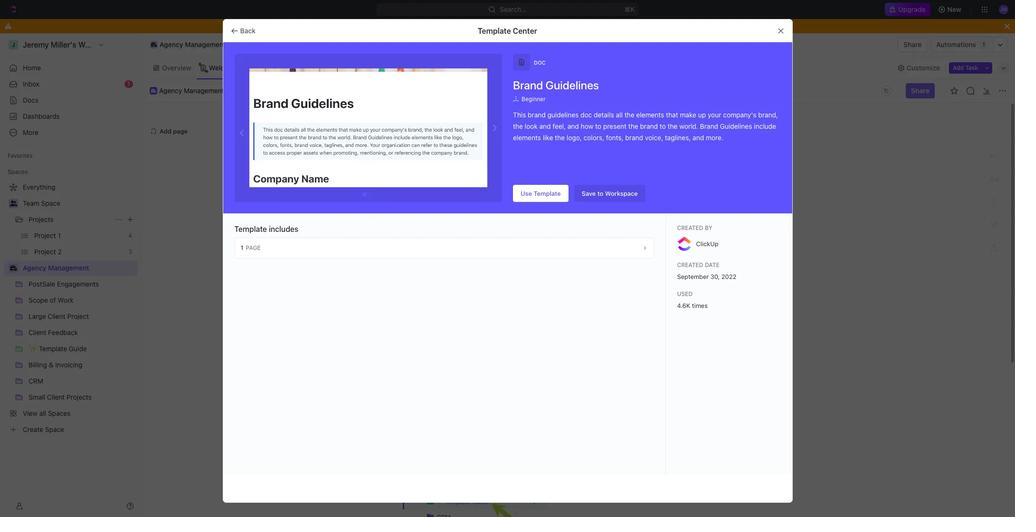 Task type: locate. For each thing, give the bounding box(es) containing it.
2 vertical spatial welcome!
[[402, 183, 490, 206]]

date
[[705, 261, 720, 269]]

welcome!
[[209, 63, 240, 72], [242, 86, 273, 94], [402, 183, 490, 206]]

1 horizontal spatial page
[[246, 244, 261, 251]]

save to workspace
[[582, 189, 638, 197]]

1 vertical spatial agency management link
[[159, 86, 224, 95]]

1 vertical spatial guidelines
[[720, 122, 753, 130]]

save
[[582, 189, 596, 197]]

upgrade
[[899, 5, 926, 13]]

share up customize button
[[904, 40, 922, 48]]

sidebar
[[662, 251, 687, 259]]

guidelines
[[548, 111, 579, 119]]

1 vertical spatial brand
[[700, 122, 719, 130]]

1 horizontal spatial brand
[[700, 122, 719, 130]]

new button
[[935, 2, 968, 17]]

team right user group image
[[23, 199, 39, 207]]

brand right fonts,
[[626, 133, 644, 142]]

organizational
[[289, 63, 334, 72]]

1 horizontal spatial welcome!
[[242, 86, 273, 94]]

1 vertical spatial add
[[160, 127, 171, 135]]

template right the use
[[534, 189, 561, 197]]

elements left that
[[637, 111, 665, 119]]

the down feel,
[[555, 133, 565, 142]]

home link
[[4, 60, 138, 76]]

this
[[513, 111, 526, 119]]

0 vertical spatial welcome!
[[209, 63, 240, 72]]

hide
[[581, 22, 595, 30]]

template for template center
[[478, 26, 511, 35]]

inbox
[[23, 80, 39, 88]]

add for add task
[[954, 64, 965, 71]]

the left sidebar
[[649, 251, 660, 259]]

created left 'by'
[[678, 224, 704, 231]]

2 vertical spatial template
[[235, 225, 267, 233]]

1 page
[[241, 244, 261, 251]]

dashboards
[[23, 112, 60, 120]]

1 vertical spatial agency
[[159, 86, 182, 94]]

business time image
[[151, 42, 157, 47], [151, 89, 156, 93], [10, 265, 17, 271]]

0 vertical spatial created
[[678, 224, 704, 231]]

projects link
[[29, 212, 111, 227]]

template
[[478, 26, 511, 35], [534, 189, 561, 197], [235, 225, 267, 233]]

add inside add task button
[[954, 64, 965, 71]]

2 vertical spatial agency
[[23, 264, 46, 272]]

0 horizontal spatial guidelines
[[546, 78, 599, 92]]

include
[[754, 122, 777, 130]]

0 vertical spatial template
[[478, 26, 511, 35]]

getting started
[[403, 227, 509, 245]]

management for business time icon within the tree
[[48, 264, 89, 272]]

wiki link
[[256, 61, 271, 74]]

this brand guidelines doc details all the elements that make up your company's brand, the look and feel, and how to present the brand to the world. brand guidelines include elements like the logo, colors, fonts, brand voice, taglines, and more.
[[513, 111, 779, 142]]

present
[[604, 122, 627, 130]]

management inside tree
[[48, 264, 89, 272]]

1 vertical spatial management
[[184, 86, 224, 94]]

1 vertical spatial business time image
[[151, 89, 156, 93]]

do
[[407, 22, 416, 30]]

home
[[23, 64, 41, 72]]

agency management link
[[148, 39, 228, 50], [159, 86, 224, 95], [23, 260, 136, 276]]

tree containing team space
[[4, 180, 138, 437]]

projects
[[29, 215, 54, 223]]

chart
[[336, 63, 354, 72]]

agency management for business time icon within the tree
[[23, 264, 89, 272]]

clickup
[[697, 240, 719, 247]]

taglines,
[[665, 133, 691, 142]]

created up september
[[678, 261, 704, 269]]

0 vertical spatial agency
[[160, 40, 183, 48]]

browser
[[479, 22, 504, 30]]

to right how
[[596, 122, 602, 130]]

business time image inside tree
[[10, 265, 17, 271]]

to right save
[[598, 189, 604, 197]]

page for add page
[[173, 127, 188, 135]]

guidelines up guidelines
[[546, 78, 599, 92]]

beginner
[[522, 95, 546, 103]]

elements down look
[[513, 133, 541, 142]]

upgrade link
[[886, 3, 931, 16]]

0 vertical spatial page
[[173, 127, 188, 135]]

2 horizontal spatial template
[[534, 189, 561, 197]]

1 horizontal spatial template
[[478, 26, 511, 35]]

0 vertical spatial team
[[529, 63, 546, 72]]

team inside sidebar navigation
[[23, 199, 39, 207]]

0 vertical spatial 1
[[983, 41, 986, 48]]

and up logo, in the right top of the page
[[568, 122, 579, 130]]

1 vertical spatial created
[[678, 261, 704, 269]]

brand up beginner
[[513, 78, 543, 92]]

template for template includes
[[235, 225, 267, 233]]

guidelines down company's
[[720, 122, 753, 130]]

1
[[983, 41, 986, 48], [127, 80, 130, 87], [241, 244, 244, 251]]

⌘k
[[625, 5, 635, 13]]

0 vertical spatial elements
[[637, 111, 665, 119]]

1 horizontal spatial 1
[[241, 244, 244, 251]]

agency management inside tree
[[23, 264, 89, 272]]

0 vertical spatial agency management link
[[148, 39, 228, 50]]

brand
[[528, 111, 546, 119], [641, 122, 658, 130], [626, 133, 644, 142]]

center
[[513, 26, 538, 35]]

1 horizontal spatial team
[[529, 63, 546, 72]]

that
[[666, 111, 679, 119]]

details
[[594, 111, 615, 119]]

2 vertical spatial business time image
[[10, 265, 17, 271]]

docs link
[[4, 93, 138, 108]]

overview link
[[160, 61, 191, 74]]

0 vertical spatial add
[[954, 64, 965, 71]]

times
[[693, 302, 708, 309]]

0 horizontal spatial template
[[235, 225, 267, 233]]

add task
[[954, 64, 979, 71]]

customize button
[[895, 61, 944, 74]]

welcome! right 👋
[[242, 86, 273, 94]]

to up voice,
[[660, 122, 666, 130]]

wiki
[[258, 63, 271, 72]]

brand up voice,
[[641, 122, 658, 130]]

0 horizontal spatial 1
[[127, 80, 130, 87]]

and down to
[[403, 262, 415, 270]]

the down that
[[668, 122, 678, 130]]

colors,
[[584, 133, 605, 142]]

1 vertical spatial page
[[246, 244, 261, 251]]

2 vertical spatial agency management
[[23, 264, 89, 272]]

1 horizontal spatial guidelines
[[720, 122, 753, 130]]

2 vertical spatial brand
[[626, 133, 644, 142]]

guide
[[505, 251, 524, 259]]

doc
[[581, 111, 592, 119]]

to right the want at top left
[[448, 22, 454, 30]]

2 vertical spatial management
[[48, 264, 89, 272]]

the right access
[[439, 251, 450, 259]]

your
[[708, 111, 722, 119]]

and up like
[[540, 122, 551, 130]]

1 horizontal spatial add
[[954, 64, 965, 71]]

user group image
[[10, 201, 17, 206]]

0 vertical spatial share
[[904, 40, 922, 48]]

sidebar navigation
[[0, 33, 142, 517]]

overall process link
[[369, 61, 420, 74]]

search...
[[500, 5, 527, 13]]

elements
[[637, 111, 665, 119], [513, 133, 541, 142]]

use
[[521, 189, 532, 197]]

1 vertical spatial elements
[[513, 133, 541, 142]]

0 horizontal spatial welcome!
[[209, 63, 240, 72]]

getting
[[403, 227, 454, 245]]

the down this on the top right
[[513, 122, 523, 130]]

included
[[452, 251, 481, 259]]

1 vertical spatial team
[[23, 199, 39, 207]]

2 horizontal spatial welcome!
[[402, 183, 490, 206]]

add task button
[[950, 62, 983, 73]]

created for created date september 30, 2022
[[678, 261, 704, 269]]

2 created from the top
[[678, 261, 704, 269]]

created inside created date september 30, 2022
[[678, 261, 704, 269]]

docs
[[23, 96, 39, 104]]

agency for the middle business time icon
[[159, 86, 182, 94]]

team up 'brand guidelines'
[[529, 63, 546, 72]]

1 created from the top
[[678, 224, 704, 231]]

brand down your
[[700, 122, 719, 130]]

0 horizontal spatial page
[[173, 127, 188, 135]]

0 vertical spatial agency management
[[160, 40, 226, 48]]

2 vertical spatial 1
[[241, 244, 244, 251]]

feel,
[[553, 122, 566, 130]]

share down customize button
[[912, 87, 930, 95]]

like
[[543, 133, 553, 142]]

share
[[904, 40, 922, 48], [912, 87, 930, 95]]

workspace
[[606, 189, 638, 197]]

1 vertical spatial 1
[[127, 80, 130, 87]]

0 horizontal spatial brand
[[513, 78, 543, 92]]

september
[[678, 273, 709, 280]]

welcome! up getting started
[[402, 183, 490, 206]]

overall process
[[371, 63, 420, 72]]

page for 1 page
[[246, 244, 261, 251]]

you
[[418, 22, 429, 30]]

2 vertical spatial agency management link
[[23, 260, 136, 276]]

to inside to access the included setup guide and relevant resources, navigate to the sidebar shown below and click
[[640, 251, 647, 259]]

0 horizontal spatial add
[[160, 127, 171, 135]]

template down search...
[[478, 26, 511, 35]]

tree
[[4, 180, 138, 437]]

to right navigate
[[640, 251, 647, 259]]

agency management
[[160, 40, 226, 48], [159, 86, 224, 94], [23, 264, 89, 272]]

2 horizontal spatial 1
[[983, 41, 986, 48]]

template up 1 page
[[235, 225, 267, 233]]

add
[[954, 64, 965, 71], [160, 127, 171, 135]]

used
[[678, 290, 693, 298]]

agency inside tree
[[23, 264, 46, 272]]

enable
[[456, 22, 477, 30]]

brand up look
[[528, 111, 546, 119]]

team for team space
[[23, 199, 39, 207]]

welcome! up 👋
[[209, 63, 240, 72]]

add for add page
[[160, 127, 171, 135]]

timeline
[[438, 63, 465, 72]]

1 horizontal spatial elements
[[637, 111, 665, 119]]

do you want to enable browser notifications? enable hide this
[[407, 22, 609, 30]]

1 vertical spatial agency management
[[159, 86, 224, 94]]

0 horizontal spatial team
[[23, 199, 39, 207]]



Task type: vqa. For each thing, say whether or not it's contained in the screenshot.
Template Center's template
yes



Task type: describe. For each thing, give the bounding box(es) containing it.
notifications?
[[506, 22, 548, 30]]

use template
[[521, 189, 561, 197]]

guidelines inside this brand guidelines doc details all the elements that make up your company's brand, the look and feel, and how to present the brand to the world. brand guidelines include elements like the logo, colors, fonts, brand voice, taglines, and more.
[[720, 122, 753, 130]]

agency for business time icon within the tree
[[23, 264, 46, 272]]

process
[[395, 63, 420, 72]]

1 vertical spatial share
[[912, 87, 930, 95]]

navigate
[[609, 251, 638, 259]]

dashboards link
[[4, 109, 138, 124]]

spaces
[[8, 168, 28, 175]]

up
[[699, 111, 706, 119]]

management for the middle business time icon
[[184, 86, 224, 94]]

workload
[[482, 63, 512, 72]]

team link
[[528, 61, 546, 74]]

how
[[581, 122, 594, 130]]

back button
[[227, 23, 261, 38]]

task
[[966, 64, 979, 71]]

brand inside this brand guidelines doc details all the elements that make up your company's brand, the look and feel, and how to present the brand to the world. brand guidelines include elements like the logo, colors, fonts, brand voice, taglines, and more.
[[700, 122, 719, 130]]

organizational chart link
[[287, 61, 354, 74]]

team space
[[23, 199, 60, 207]]

to access the included setup guide and relevant resources, navigate to the sidebar shown below and click
[[403, 251, 736, 270]]

welcome! inside welcome! link
[[209, 63, 240, 72]]

overall
[[371, 63, 393, 72]]

enable
[[555, 22, 576, 30]]

customize
[[907, 63, 941, 72]]

0 vertical spatial guidelines
[[546, 78, 599, 92]]

world.
[[680, 122, 699, 130]]

fonts,
[[606, 133, 624, 142]]

timeline link
[[436, 61, 465, 74]]

created for created by
[[678, 224, 704, 231]]

template includes
[[235, 225, 299, 233]]

tree inside sidebar navigation
[[4, 180, 138, 437]]

favorites button
[[4, 150, 36, 162]]

team for team
[[529, 63, 546, 72]]

0 vertical spatial business time image
[[151, 42, 157, 47]]

add page
[[160, 127, 188, 135]]

back
[[240, 26, 256, 34]]

by
[[705, 224, 713, 231]]

and down world.
[[693, 133, 705, 142]]

includes
[[269, 225, 299, 233]]

team space link
[[23, 196, 136, 211]]

this
[[597, 22, 609, 30]]

agency management link for the middle business time icon
[[159, 86, 224, 95]]

0 horizontal spatial elements
[[513, 133, 541, 142]]

0 vertical spatial brand
[[513, 78, 543, 92]]

space
[[41, 199, 60, 207]]

the right all on the right of the page
[[625, 111, 635, 119]]

created by
[[678, 224, 713, 231]]

brand,
[[759, 111, 779, 119]]

setup
[[483, 251, 503, 259]]

0 vertical spatial management
[[185, 40, 226, 48]]

new
[[948, 5, 962, 13]]

all
[[616, 111, 623, 119]]

used 4.6k times
[[678, 290, 708, 309]]

look
[[525, 122, 538, 130]]

company's
[[724, 111, 757, 119]]

overview
[[162, 63, 191, 72]]

relevant
[[541, 251, 568, 259]]

1 vertical spatial brand
[[641, 122, 658, 130]]

1 vertical spatial welcome!
[[242, 86, 273, 94]]

brand guidelines
[[513, 78, 599, 92]]

automations
[[937, 40, 977, 48]]

shown
[[689, 251, 712, 259]]

the right present
[[629, 122, 639, 130]]

1 vertical spatial template
[[534, 189, 561, 197]]

click
[[417, 262, 433, 270]]

started
[[457, 227, 509, 245]]

and right guide
[[526, 251, 539, 259]]

resources,
[[570, 251, 607, 259]]

favorites
[[8, 152, 33, 159]]

agency management link for business time icon within the tree
[[23, 260, 136, 276]]

logo,
[[567, 133, 582, 142]]

template center
[[478, 26, 538, 35]]

voice,
[[645, 133, 664, 142]]

agency management for the middle business time icon
[[159, 86, 224, 94]]

more.
[[706, 133, 724, 142]]

0 vertical spatial brand
[[528, 111, 546, 119]]

2022
[[722, 273, 737, 280]]

30,
[[711, 273, 720, 280]]

to
[[403, 251, 411, 259]]

👋 welcome!
[[233, 86, 273, 94]]

doc
[[534, 59, 546, 65]]

👋
[[233, 87, 241, 94]]

access
[[413, 251, 437, 259]]

below
[[714, 251, 734, 259]]

organizational chart
[[289, 63, 354, 72]]

share inside button
[[904, 40, 922, 48]]

1 inside sidebar navigation
[[127, 80, 130, 87]]

welcome! link
[[207, 61, 240, 74]]

created date september 30, 2022
[[678, 261, 737, 280]]

workload link
[[480, 61, 512, 74]]

make
[[680, 111, 697, 119]]



